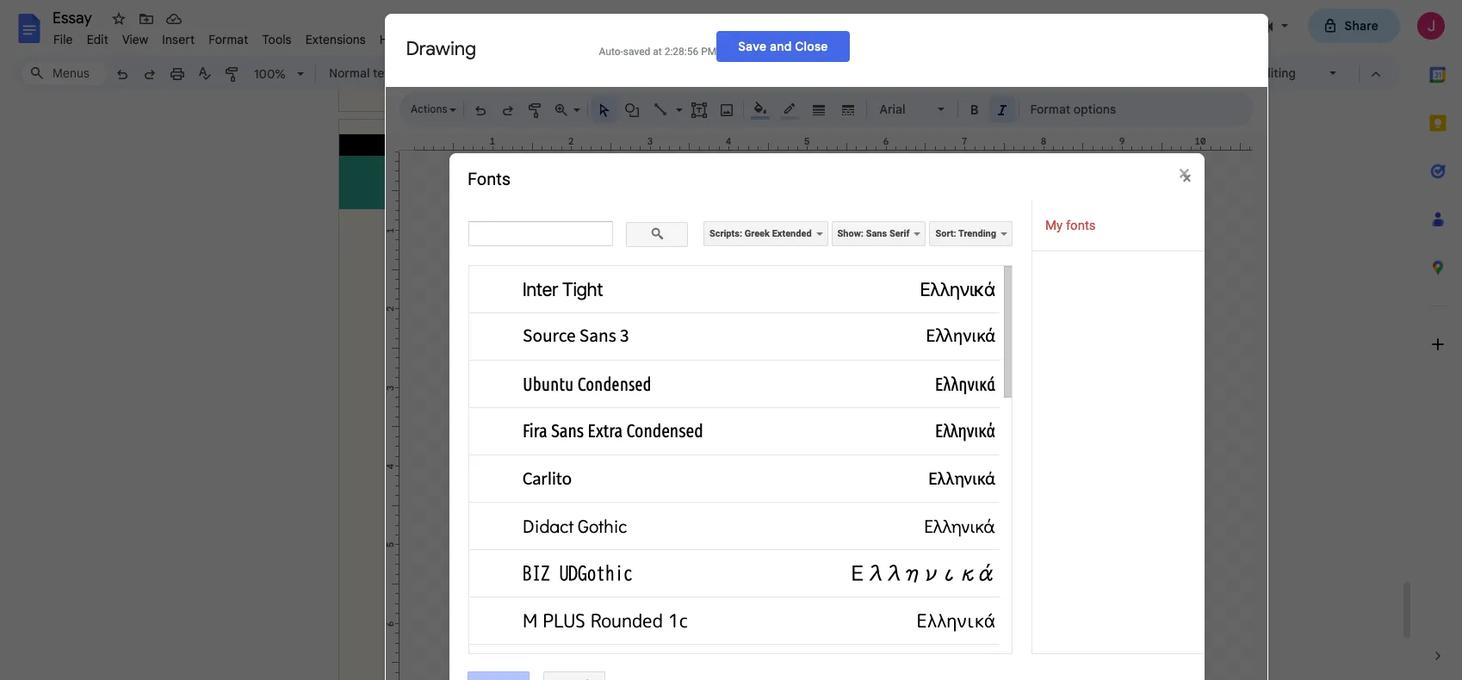 Task type: describe. For each thing, give the bounding box(es) containing it.
save and close
[[738, 38, 828, 54]]

drawing
[[406, 37, 476, 60]]

close
[[795, 38, 828, 54]]

save
[[738, 38, 767, 54]]

drawing application
[[0, 0, 1462, 680]]

tab list inside menu bar banner
[[1414, 51, 1462, 632]]

pm
[[701, 45, 717, 57]]

and
[[770, 38, 792, 54]]

save and close button
[[717, 31, 850, 62]]



Task type: vqa. For each thing, say whether or not it's contained in the screenshot.
menu
no



Task type: locate. For each thing, give the bounding box(es) containing it.
menu bar inside menu bar banner
[[47, 22, 412, 51]]

drawing heading
[[406, 37, 578, 61]]

tab list
[[1414, 51, 1462, 632]]

auto-
[[599, 45, 623, 57]]

Menus field
[[22, 61, 108, 85]]

saved
[[623, 45, 650, 57]]

menu bar
[[47, 22, 412, 51]]

menu bar banner
[[0, 0, 1462, 680]]

auto-saved at 2:28:56 pm
[[599, 45, 717, 57]]

Rename text field
[[47, 7, 102, 28]]

drawing dialog
[[384, 13, 1268, 680]]

Star checkbox
[[107, 7, 131, 31]]

at
[[653, 45, 662, 57]]

2:28:56
[[665, 45, 699, 57]]

share. private to only me. image
[[1322, 18, 1338, 33]]

main toolbar
[[107, 0, 1166, 489]]



